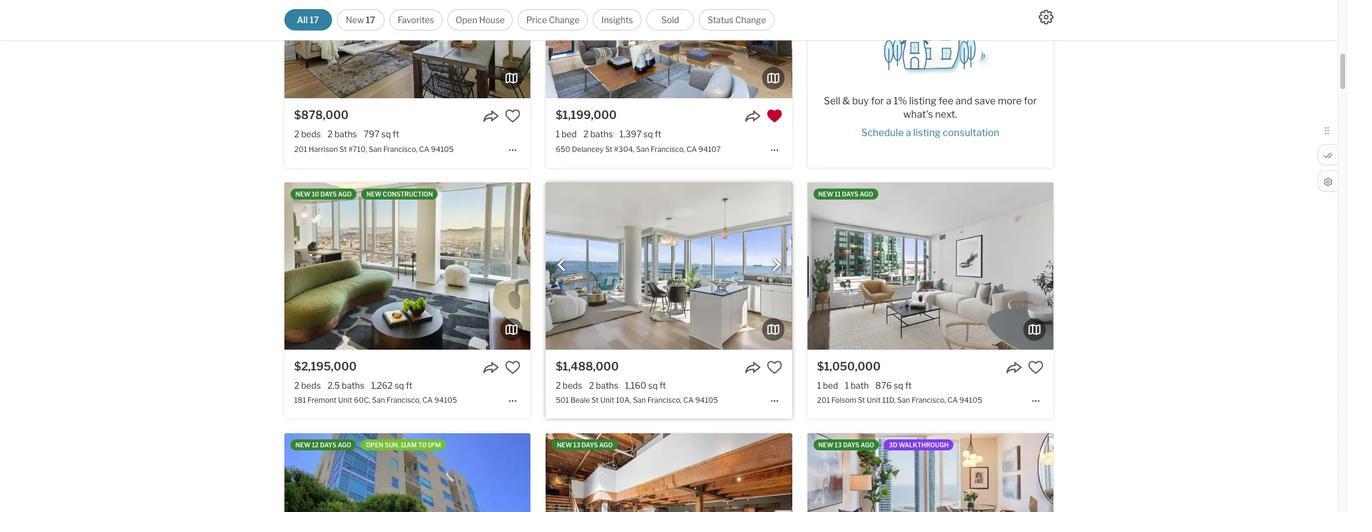 Task type: locate. For each thing, give the bounding box(es) containing it.
13
[[573, 441, 580, 449], [835, 441, 842, 449]]

0 vertical spatial listing
[[909, 95, 937, 107]]

days right 10
[[320, 190, 337, 198]]

3 photo of 201 harrison st #710, san francisco, ca 94105 image from the left
[[531, 0, 777, 99]]

house
[[479, 15, 505, 25]]

option group
[[284, 9, 775, 31]]

0 horizontal spatial bed
[[562, 129, 577, 139]]

201 for $878,000
[[294, 144, 307, 154]]

0 horizontal spatial 13
[[573, 441, 580, 449]]

2 up 501
[[556, 380, 561, 391]]

new 17
[[346, 15, 375, 25]]

baths for $878,000
[[335, 129, 357, 139]]

17 inside all radio
[[310, 15, 319, 25]]

ft right 1,262
[[406, 380, 413, 391]]

photo of 650 delancey st #304, san francisco, ca 94107 image
[[300, 0, 546, 99], [546, 0, 792, 99], [792, 0, 1038, 99]]

photo of 650 delancey st #112, san francisco, ca 94107 image
[[300, 433, 546, 512], [546, 433, 792, 512], [792, 433, 1038, 512]]

for right buy
[[871, 95, 884, 107]]

0 horizontal spatial 1 bed
[[556, 129, 577, 139]]

2 horizontal spatial unit
[[867, 396, 881, 405]]

ft right 1,160
[[660, 380, 666, 391]]

2 horizontal spatial favorite button checkbox
[[1028, 359, 1044, 375]]

13 for third the photo of 488 folsom st #4306, san francisco, ca 94105 from the right
[[835, 441, 842, 449]]

status change
[[708, 15, 766, 25]]

0 horizontal spatial 1
[[556, 129, 560, 139]]

3 unit from the left
[[867, 396, 881, 405]]

501 beale st unit 10a, san francisco, ca 94105
[[556, 396, 718, 405]]

Sold radio
[[647, 9, 694, 31]]

baths up #710,
[[335, 129, 357, 139]]

ft up 201 folsom st unit 11d, san francisco, ca 94105
[[905, 380, 912, 391]]

francisco, down the 797 sq ft at the top of page
[[383, 144, 418, 154]]

1 horizontal spatial 1 bed
[[817, 380, 838, 391]]

0 vertical spatial a
[[886, 95, 892, 107]]

0 horizontal spatial 201
[[294, 144, 307, 154]]

0 horizontal spatial favorite button checkbox
[[505, 359, 521, 375]]

a down what's
[[906, 127, 911, 139]]

Insights radio
[[593, 9, 642, 31]]

san for $2,195,000
[[372, 396, 385, 405]]

2 up beale
[[589, 380, 594, 391]]

2 beds up 181
[[294, 380, 321, 391]]

2 new 13 days ago from the left
[[818, 441, 874, 449]]

favorite button image
[[766, 108, 782, 124], [505, 359, 521, 375], [766, 359, 782, 375], [1028, 359, 1044, 375]]

favorite button checkbox
[[766, 108, 782, 124], [505, 359, 521, 375]]

1%
[[894, 95, 907, 107]]

unit down 2.5 baths
[[338, 396, 352, 405]]

201 left the harrison
[[294, 144, 307, 154]]

unit left 10a,
[[600, 396, 615, 405]]

2 baths for $878,000
[[328, 129, 357, 139]]

1 horizontal spatial 17
[[366, 15, 375, 25]]

francisco,
[[383, 144, 418, 154], [651, 144, 685, 154], [387, 396, 421, 405], [648, 396, 682, 405], [912, 396, 946, 405]]

#304,
[[614, 144, 635, 154]]

1 photo of 501 beale st unit 10a, san francisco, ca 94105 image from the left
[[300, 182, 546, 350]]

1 17 from the left
[[310, 15, 319, 25]]

3 photo of 201 folsom st unit 11d, san francisco, ca 94105 image from the left
[[1054, 182, 1300, 350]]

1 horizontal spatial 1
[[817, 380, 821, 391]]

baths up delancey
[[590, 129, 613, 139]]

ft
[[393, 129, 399, 139], [655, 129, 661, 139], [406, 380, 413, 391], [660, 380, 666, 391], [905, 380, 912, 391]]

for
[[871, 95, 884, 107], [1024, 95, 1037, 107]]

1 horizontal spatial 13
[[835, 441, 842, 449]]

listing down what's
[[913, 127, 941, 139]]

1 vertical spatial bed
[[823, 380, 838, 391]]

1 horizontal spatial new 13 days ago
[[818, 441, 874, 449]]

photo of 501 beale st unit 10a, san francisco, ca 94105 image
[[300, 182, 546, 350], [546, 182, 792, 350], [792, 182, 1038, 350]]

st for $1,199,000
[[605, 144, 613, 154]]

13 for first "photo of 650 delancey st #112, san francisco, ca 94107" from the left
[[573, 441, 580, 449]]

beale
[[571, 396, 590, 405]]

1 horizontal spatial 201
[[817, 396, 830, 405]]

2 baths
[[328, 129, 357, 139], [584, 129, 613, 139], [589, 380, 618, 391]]

open house
[[456, 15, 505, 25]]

2 beds for $2,195,000
[[294, 380, 321, 391]]

photo of 201 folsom st unit 11d, san francisco, ca 94105 image
[[561, 182, 808, 350], [808, 182, 1054, 350], [1054, 182, 1300, 350]]

ft for $1,488,000
[[660, 380, 666, 391]]

price change
[[526, 15, 580, 25]]

1 horizontal spatial favorite button checkbox
[[766, 108, 782, 124]]

favorite button checkbox
[[505, 108, 521, 124], [766, 359, 782, 375], [1028, 359, 1044, 375]]

1 horizontal spatial unit
[[600, 396, 615, 405]]

new 13 days ago
[[557, 441, 613, 449], [818, 441, 874, 449]]

and
[[956, 95, 973, 107]]

sq right 876
[[894, 380, 903, 391]]

listing
[[909, 95, 937, 107], [913, 127, 941, 139]]

17 right all on the top
[[310, 15, 319, 25]]

francisco, right 11d,
[[912, 396, 946, 405]]

price
[[526, 15, 547, 25]]

0 horizontal spatial 17
[[310, 15, 319, 25]]

beds
[[301, 129, 321, 139], [301, 380, 321, 391], [563, 380, 582, 391]]

sq right 1,397
[[644, 129, 653, 139]]

17 for new 17
[[366, 15, 375, 25]]

photo of 181 fremont unit 60c, san francisco, ca 94105 image
[[39, 182, 285, 350], [285, 182, 531, 350], [531, 182, 777, 350]]

days for new construction
[[320, 190, 337, 198]]

1 horizontal spatial favorite button checkbox
[[766, 359, 782, 375]]

unit for $1,050,000
[[867, 396, 881, 405]]

favorite button checkbox for $1,050,000
[[1028, 359, 1044, 375]]

0 horizontal spatial change
[[549, 15, 580, 25]]

baths for $1,199,000
[[590, 129, 613, 139]]

1 up 650
[[556, 129, 560, 139]]

1 vertical spatial listing
[[913, 127, 941, 139]]

2 unit from the left
[[600, 396, 615, 405]]

beds up beale
[[563, 380, 582, 391]]

13 down beale
[[573, 441, 580, 449]]

2 beds up the harrison
[[294, 129, 321, 139]]

a
[[886, 95, 892, 107], [906, 127, 911, 139]]

2 up 181
[[294, 380, 299, 391]]

ago right 12
[[338, 441, 351, 449]]

days right 12
[[320, 441, 336, 449]]

new down folsom
[[818, 441, 834, 449]]

sq for $878,000
[[381, 129, 391, 139]]

favorite button checkbox for $1,199,000
[[766, 108, 782, 124]]

0 horizontal spatial favorite button checkbox
[[505, 108, 521, 124]]

2 beds up 501
[[556, 380, 582, 391]]

a left 1%
[[886, 95, 892, 107]]

0 horizontal spatial for
[[871, 95, 884, 107]]

ca
[[419, 144, 429, 154], [687, 144, 697, 154], [422, 396, 433, 405], [683, 396, 694, 405], [948, 396, 958, 405]]

1 for $1,199,000
[[556, 129, 560, 139]]

0 vertical spatial bed
[[562, 129, 577, 139]]

st for $1,488,000
[[592, 396, 599, 405]]

2 photo of 301 bryant st unit d23, san francisco, ca 94107 image from the left
[[285, 433, 531, 512]]

1 change from the left
[[549, 15, 580, 25]]

2 photo of 650 delancey st #304, san francisco, ca 94107 image from the left
[[546, 0, 792, 99]]

12
[[312, 441, 319, 449]]

st left #304,
[[605, 144, 613, 154]]

3 photo of 181 fremont unit 60c, san francisco, ca 94105 image from the left
[[531, 182, 777, 350]]

unit
[[338, 396, 352, 405], [600, 396, 615, 405], [867, 396, 881, 405]]

0 vertical spatial 1 bed
[[556, 129, 577, 139]]

st for $1,050,000
[[858, 396, 865, 405]]

2 beds for $1,488,000
[[556, 380, 582, 391]]

1 for from the left
[[871, 95, 884, 107]]

13 down folsom
[[835, 441, 842, 449]]

1 photo of 488 folsom st #4306, san francisco, ca 94105 image from the left
[[561, 433, 808, 512]]

0 vertical spatial favorite button checkbox
[[766, 108, 782, 124]]

new
[[296, 190, 311, 198], [366, 190, 381, 198], [818, 190, 834, 198], [296, 441, 311, 449], [557, 441, 572, 449], [818, 441, 834, 449]]

st
[[339, 144, 347, 154], [605, 144, 613, 154], [592, 396, 599, 405], [858, 396, 865, 405]]

listing up what's
[[909, 95, 937, 107]]

for right the more
[[1024, 95, 1037, 107]]

bed
[[562, 129, 577, 139], [823, 380, 838, 391]]

st right beale
[[592, 396, 599, 405]]

2 for from the left
[[1024, 95, 1037, 107]]

all 17
[[297, 15, 319, 25]]

sq for $1,050,000
[[894, 380, 903, 391]]

photo of 301 bryant st unit d23, san francisco, ca 94107 image
[[39, 433, 285, 512], [285, 433, 531, 512], [531, 433, 777, 512]]

2 photo of 488 folsom st #4306, san francisco, ca 94105 image from the left
[[808, 433, 1054, 512]]

change right price
[[549, 15, 580, 25]]

francisco, down '1,160 sq ft'
[[648, 396, 682, 405]]

1 down the $1,050,000
[[817, 380, 821, 391]]

sq right 1,160
[[648, 380, 658, 391]]

change for price change
[[549, 15, 580, 25]]

days
[[320, 190, 337, 198], [842, 190, 859, 198], [320, 441, 336, 449], [582, 441, 598, 449], [843, 441, 860, 449]]

2 baths up #710,
[[328, 129, 357, 139]]

1 new 13 days ago from the left
[[557, 441, 613, 449]]

bed up folsom
[[823, 380, 838, 391]]

next button image
[[770, 259, 782, 271]]

2 baths up delancey
[[584, 129, 613, 139]]

sq for $2,195,000
[[395, 380, 404, 391]]

new left 10
[[296, 190, 311, 198]]

2 photo of 181 fremont unit 60c, san francisco, ca 94105 image from the left
[[285, 182, 531, 350]]

$1,488,000
[[556, 360, 619, 373]]

new 10 days ago
[[296, 190, 352, 198]]

0 vertical spatial 201
[[294, 144, 307, 154]]

2 beds
[[294, 129, 321, 139], [294, 380, 321, 391], [556, 380, 582, 391]]

1 horizontal spatial change
[[735, 15, 766, 25]]

new 13 days ago down beale
[[557, 441, 613, 449]]

11
[[835, 190, 841, 198]]

st left #710,
[[339, 144, 347, 154]]

2
[[294, 129, 299, 139], [328, 129, 333, 139], [584, 129, 589, 139], [294, 380, 299, 391], [556, 380, 561, 391], [589, 380, 594, 391]]

1 horizontal spatial bed
[[823, 380, 838, 391]]

ago right 10
[[338, 190, 352, 198]]

1 bed up 650
[[556, 129, 577, 139]]

beds up 181
[[301, 380, 321, 391]]

francisco, down 1,262 sq ft
[[387, 396, 421, 405]]

schedule a listing consultation
[[862, 127, 1000, 139]]

save
[[975, 95, 996, 107]]

0 horizontal spatial new 13 days ago
[[557, 441, 613, 449]]

photo of 201 harrison st #710, san francisco, ca 94105 image
[[39, 0, 285, 99], [285, 0, 531, 99], [531, 0, 777, 99]]

1 bed up folsom
[[817, 380, 838, 391]]

ca for $2,195,000
[[422, 396, 433, 405]]

1 13 from the left
[[573, 441, 580, 449]]

sq for $1,488,000
[[648, 380, 658, 391]]

1,160 sq ft
[[625, 380, 666, 391]]

Open House radio
[[448, 9, 513, 31]]

1 left bath
[[845, 380, 849, 391]]

change right status
[[735, 15, 766, 25]]

unit left 11d,
[[867, 396, 881, 405]]

650 delancey st #304, san francisco, ca 94107
[[556, 144, 721, 154]]

17 right new
[[366, 15, 375, 25]]

2 17 from the left
[[366, 15, 375, 25]]

1 vertical spatial 1 bed
[[817, 380, 838, 391]]

bed up 650
[[562, 129, 577, 139]]

1 bed
[[556, 129, 577, 139], [817, 380, 838, 391]]

60c,
[[354, 396, 371, 405]]

baths up 60c,
[[342, 380, 364, 391]]

days left 3d
[[843, 441, 860, 449]]

1 photo of 650 delancey st #112, san francisco, ca 94107 image from the left
[[300, 433, 546, 512]]

2.5 baths
[[328, 380, 364, 391]]

a inside sell & buy for a 1% listing fee and save more for what's next.
[[886, 95, 892, 107]]

3 photo of 488 folsom st #4306, san francisco, ca 94105 image from the left
[[1054, 433, 1300, 512]]

new 13 days ago for first "photo of 650 delancey st #112, san francisco, ca 94107" from the left
[[557, 441, 613, 449]]

1 horizontal spatial for
[[1024, 95, 1037, 107]]

1 horizontal spatial a
[[906, 127, 911, 139]]

ft right 797
[[393, 129, 399, 139]]

san
[[369, 144, 382, 154], [636, 144, 649, 154], [372, 396, 385, 405], [633, 396, 646, 405], [897, 396, 910, 405]]

favorite button image for $2,195,000
[[505, 359, 521, 375]]

1 for $1,050,000
[[817, 380, 821, 391]]

beds up the harrison
[[301, 129, 321, 139]]

san down 797
[[369, 144, 382, 154]]

consultation
[[943, 127, 1000, 139]]

delancey
[[572, 144, 604, 154]]

94105
[[431, 144, 454, 154], [434, 396, 457, 405], [695, 396, 718, 405], [960, 396, 982, 405]]

201 harrison st #710, san francisco, ca 94105
[[294, 144, 454, 154]]

2 change from the left
[[735, 15, 766, 25]]

1 vertical spatial favorite button checkbox
[[505, 359, 521, 375]]

1
[[556, 129, 560, 139], [817, 380, 821, 391], [845, 380, 849, 391]]

san down 1,397 sq ft
[[636, 144, 649, 154]]

ft up 650 delancey st #304, san francisco, ca 94107
[[655, 129, 661, 139]]

17 inside new radio
[[366, 15, 375, 25]]

1,397 sq ft
[[620, 129, 661, 139]]

sq right 797
[[381, 129, 391, 139]]

ago left 3d
[[861, 441, 874, 449]]

new 13 days ago for third the photo of 488 folsom st #4306, san francisco, ca 94105 from the right
[[818, 441, 874, 449]]

sq right 1,262
[[395, 380, 404, 391]]

sell
[[824, 95, 841, 107]]

st down bath
[[858, 396, 865, 405]]

photo of 488 folsom st #4306, san francisco, ca 94105 image
[[561, 433, 808, 512], [808, 433, 1054, 512], [1054, 433, 1300, 512]]

$1,199,000
[[556, 109, 617, 122]]

17
[[310, 15, 319, 25], [366, 15, 375, 25]]

1 vertical spatial 201
[[817, 396, 830, 405]]

san down 1,262
[[372, 396, 385, 405]]

11am
[[401, 441, 417, 449]]

Favorites radio
[[389, 9, 443, 31]]

francisco, down 1,397 sq ft
[[651, 144, 685, 154]]

2 horizontal spatial 1
[[845, 380, 849, 391]]

2 baths up 10a,
[[589, 380, 618, 391]]

17 for all 17
[[310, 15, 319, 25]]

baths up 10a,
[[596, 380, 618, 391]]

0 horizontal spatial unit
[[338, 396, 352, 405]]

change
[[549, 15, 580, 25], [735, 15, 766, 25]]

201 left folsom
[[817, 396, 830, 405]]

2 baths for $1,199,000
[[584, 129, 613, 139]]

sell & buy for a 1% listing fee and save more for what's next.
[[824, 95, 1037, 120]]

3 photo of 650 delancey st #304, san francisco, ca 94107 image from the left
[[792, 0, 1038, 99]]

days for open sun, 11am to 1pm
[[320, 441, 336, 449]]

sun,
[[385, 441, 399, 449]]

days right 11
[[842, 190, 859, 198]]

2 13 from the left
[[835, 441, 842, 449]]

3 photo of 650 delancey st #112, san francisco, ca 94107 image from the left
[[792, 433, 1038, 512]]

0 horizontal spatial a
[[886, 95, 892, 107]]

new 13 days ago down folsom
[[818, 441, 874, 449]]

3 photo of 501 beale st unit 10a, san francisco, ca 94105 image from the left
[[792, 182, 1038, 350]]



Task type: vqa. For each thing, say whether or not it's contained in the screenshot.
An image of a house
yes



Task type: describe. For each thing, give the bounding box(es) containing it.
schedule
[[862, 127, 904, 139]]

beds for $878,000
[[301, 129, 321, 139]]

beds for $1,488,000
[[563, 380, 582, 391]]

ft for $878,000
[[393, 129, 399, 139]]

Status Change radio
[[699, 9, 775, 31]]

1 photo of 301 bryant st unit d23, san francisco, ca 94107 image from the left
[[39, 433, 285, 512]]

fee
[[939, 95, 954, 107]]

3d walkthrough
[[889, 441, 949, 449]]

favorite button checkbox for $2,195,000
[[505, 359, 521, 375]]

$2,195,000
[[294, 360, 357, 373]]

1 unit from the left
[[338, 396, 352, 405]]

san right 11d,
[[897, 396, 910, 405]]

ca for $878,000
[[419, 144, 429, 154]]

ft for $2,195,000
[[406, 380, 413, 391]]

ago down 501 beale st unit 10a, san francisco, ca 94105 at bottom
[[599, 441, 613, 449]]

san for $1,199,000
[[636, 144, 649, 154]]

ago for new construction
[[338, 190, 352, 198]]

201 folsom st unit 11d, san francisco, ca 94105
[[817, 396, 982, 405]]

bed for $1,199,000
[[562, 129, 577, 139]]

94107
[[699, 144, 721, 154]]

1pm
[[428, 441, 441, 449]]

walkthrough
[[899, 441, 949, 449]]

New radio
[[337, 9, 384, 31]]

favorite button image for $1,199,000
[[766, 108, 782, 124]]

favorite button image
[[505, 108, 521, 124]]

previous button image
[[556, 259, 568, 271]]

1 photo of 201 folsom st unit 11d, san francisco, ca 94105 image from the left
[[561, 182, 808, 350]]

st for $878,000
[[339, 144, 347, 154]]

all
[[297, 15, 308, 25]]

insights
[[602, 15, 633, 25]]

new left 11
[[818, 190, 834, 198]]

11d,
[[883, 396, 896, 405]]

listing inside sell & buy for a 1% listing fee and save more for what's next.
[[909, 95, 937, 107]]

ca for $1,199,000
[[687, 144, 697, 154]]

to
[[418, 441, 427, 449]]

&
[[843, 95, 850, 107]]

unit for $1,488,000
[[600, 396, 615, 405]]

construction
[[383, 190, 433, 198]]

more
[[998, 95, 1022, 107]]

1,262
[[371, 380, 393, 391]]

2 up the harrison
[[328, 129, 333, 139]]

2 up delancey
[[584, 129, 589, 139]]

1 vertical spatial a
[[906, 127, 911, 139]]

ago for open sun, 11am to 1pm
[[338, 441, 351, 449]]

francisco, for $1,199,000
[[651, 144, 685, 154]]

harrison
[[309, 144, 338, 154]]

2 baths for $1,488,000
[[589, 380, 618, 391]]

new construction
[[366, 190, 433, 198]]

2 photo of 650 delancey st #112, san francisco, ca 94107 image from the left
[[546, 433, 792, 512]]

san down 1,160
[[633, 396, 646, 405]]

1,160
[[625, 380, 647, 391]]

2 photo of 201 folsom st unit 11d, san francisco, ca 94105 image from the left
[[808, 182, 1054, 350]]

option group containing all
[[284, 9, 775, 31]]

201 for $1,050,000
[[817, 396, 830, 405]]

10a,
[[616, 396, 631, 405]]

change for status change
[[735, 15, 766, 25]]

new left 12
[[296, 441, 311, 449]]

what's
[[904, 109, 933, 120]]

1,397
[[620, 129, 642, 139]]

1 bed for $1,050,000
[[817, 380, 838, 391]]

1 bath
[[845, 380, 869, 391]]

new 11 days ago
[[818, 190, 873, 198]]

2 photo of 201 harrison st #710, san francisco, ca 94105 image from the left
[[285, 0, 531, 99]]

181 fremont unit 60c, san francisco, ca 94105
[[294, 396, 457, 405]]

501
[[556, 396, 569, 405]]

1 bed for $1,199,000
[[556, 129, 577, 139]]

new left construction
[[366, 190, 381, 198]]

next.
[[935, 109, 958, 120]]

francisco, for $2,195,000
[[387, 396, 421, 405]]

3d
[[889, 441, 898, 449]]

an image of a house image
[[870, 0, 992, 75]]

1 photo of 181 fremont unit 60c, san francisco, ca 94105 image from the left
[[39, 182, 285, 350]]

san for $878,000
[[369, 144, 382, 154]]

beds for $2,195,000
[[301, 380, 321, 391]]

fremont
[[308, 396, 337, 405]]

$878,000
[[294, 109, 349, 122]]

181
[[294, 396, 306, 405]]

3 photo of 301 bryant st unit d23, san francisco, ca 94107 image from the left
[[531, 433, 777, 512]]

folsom
[[832, 396, 856, 405]]

2 down '$878,000'
[[294, 129, 299, 139]]

open
[[366, 441, 384, 449]]

new down 501
[[557, 441, 572, 449]]

ago for 3d walkthrough
[[861, 441, 874, 449]]

1 photo of 201 harrison st #710, san francisco, ca 94105 image from the left
[[39, 0, 285, 99]]

10
[[312, 190, 319, 198]]

bath
[[851, 380, 869, 391]]

2 photo of 501 beale st unit 10a, san francisco, ca 94105 image from the left
[[546, 182, 792, 350]]

new
[[346, 15, 364, 25]]

baths for $1,488,000
[[596, 380, 618, 391]]

bed for $1,050,000
[[823, 380, 838, 391]]

2 beds for $878,000
[[294, 129, 321, 139]]

876
[[876, 380, 892, 391]]

favorite button image for $1,488,000
[[766, 359, 782, 375]]

#710,
[[348, 144, 367, 154]]

All radio
[[284, 9, 332, 31]]

sq for $1,199,000
[[644, 129, 653, 139]]

Price Change radio
[[518, 9, 588, 31]]

open
[[456, 15, 477, 25]]

sold
[[662, 15, 679, 25]]

days down beale
[[582, 441, 598, 449]]

650
[[556, 144, 570, 154]]

favorite button checkbox for $1,488,000
[[766, 359, 782, 375]]

797
[[364, 129, 380, 139]]

new 12 days ago
[[296, 441, 351, 449]]

buy
[[852, 95, 869, 107]]

876 sq ft
[[876, 380, 912, 391]]

$1,050,000
[[817, 360, 881, 373]]

ago right 11
[[860, 190, 873, 198]]

1,262 sq ft
[[371, 380, 413, 391]]

favorite button checkbox for $878,000
[[505, 108, 521, 124]]

francisco, for $878,000
[[383, 144, 418, 154]]

1 photo of 650 delancey st #304, san francisco, ca 94107 image from the left
[[300, 0, 546, 99]]

ft for $1,199,000
[[655, 129, 661, 139]]

favorites
[[398, 15, 434, 25]]

favorite button image for $1,050,000
[[1028, 359, 1044, 375]]

797 sq ft
[[364, 129, 399, 139]]

days for 3d walkthrough
[[843, 441, 860, 449]]

baths for $2,195,000
[[342, 380, 364, 391]]

open sun, 11am to 1pm
[[366, 441, 441, 449]]

status
[[708, 15, 734, 25]]

ft for $1,050,000
[[905, 380, 912, 391]]

2.5
[[328, 380, 340, 391]]



